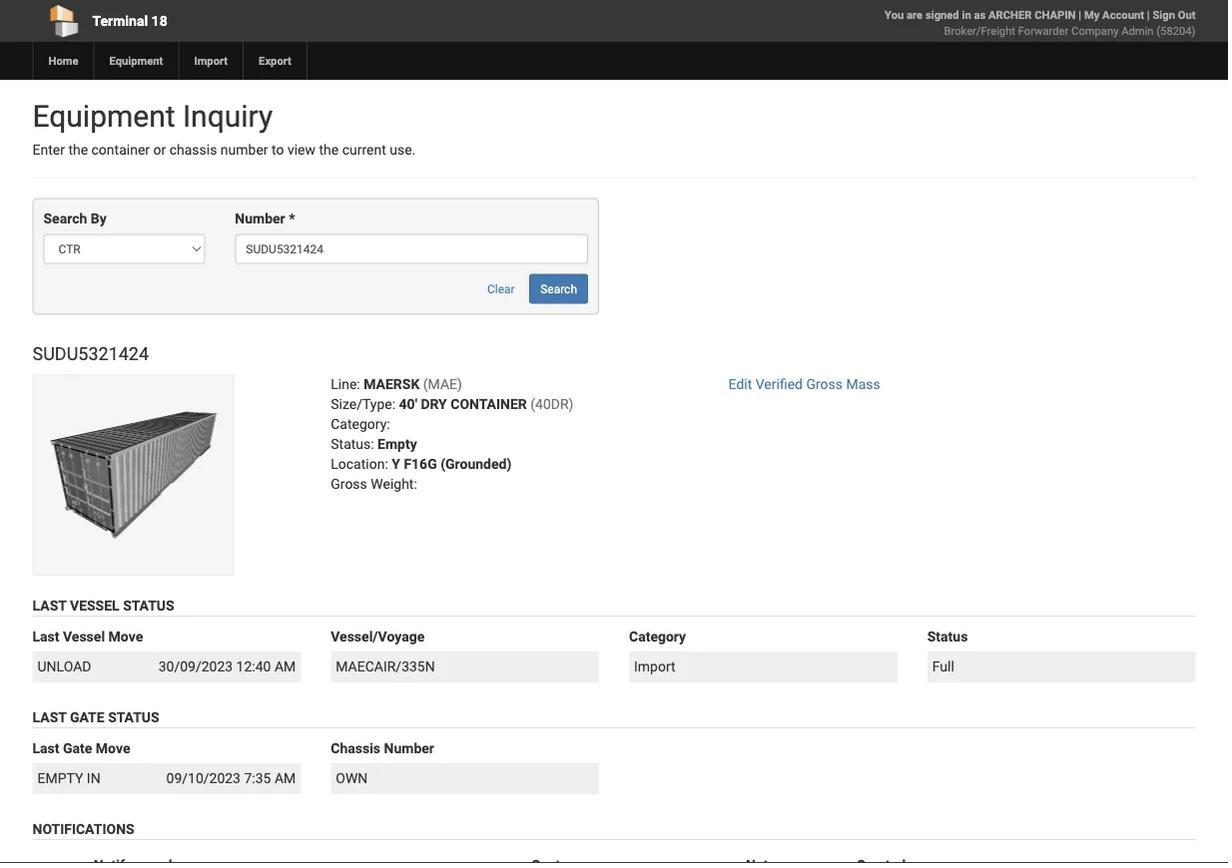 Task type: locate. For each thing, give the bounding box(es) containing it.
1 vertical spatial equipment
[[32, 98, 175, 134]]

0 vertical spatial am
[[275, 659, 296, 675]]

last up unload in the left bottom of the page
[[32, 629, 59, 645]]

edit verified gross mass
[[729, 376, 881, 393]]

status up last gate move
[[108, 710, 159, 726]]

search right clear
[[540, 282, 577, 296]]

terminal
[[92, 12, 148, 29]]

0 horizontal spatial search
[[43, 211, 87, 227]]

gate
[[70, 710, 105, 726], [63, 741, 92, 757]]

gate for status
[[70, 710, 105, 726]]

7:35
[[244, 770, 271, 787]]

number *
[[235, 211, 295, 227]]

1 horizontal spatial gross
[[806, 376, 843, 393]]

search button
[[529, 274, 588, 304]]

1 vertical spatial gate
[[63, 741, 92, 757]]

terminal 18
[[92, 12, 167, 29]]

search left by
[[43, 211, 87, 227]]

equipment inquiry enter the container or chassis number to view the current use.
[[32, 98, 416, 158]]

1 last from the top
[[32, 598, 66, 614]]

0 vertical spatial search
[[43, 211, 87, 227]]

view
[[288, 142, 316, 158]]

archer
[[989, 8, 1032, 21]]

equipment inside equipment inquiry enter the container or chassis number to view the current use.
[[32, 98, 175, 134]]

as
[[974, 8, 986, 21]]

search inside button
[[540, 282, 577, 296]]

number right 'chassis'
[[384, 741, 434, 757]]

last up last gate move
[[32, 710, 66, 726]]

signed
[[926, 8, 959, 21]]

0 vertical spatial vessel
[[70, 598, 120, 614]]

1 horizontal spatial |
[[1147, 8, 1150, 21]]

last vessel status
[[32, 598, 174, 614]]

vessel for move
[[63, 629, 105, 645]]

the
[[68, 142, 88, 158], [319, 142, 339, 158]]

gross
[[806, 376, 843, 393], [331, 476, 367, 493]]

0 horizontal spatial the
[[68, 142, 88, 158]]

| left sign
[[1147, 8, 1150, 21]]

chapin
[[1035, 8, 1076, 21]]

0 vertical spatial status
[[123, 598, 174, 614]]

0 vertical spatial number
[[235, 211, 285, 227]]

3 last from the top
[[32, 710, 66, 726]]

last
[[32, 598, 66, 614], [32, 629, 59, 645], [32, 710, 66, 726], [32, 741, 59, 757]]

1 vertical spatial search
[[540, 282, 577, 296]]

y
[[392, 456, 400, 473]]

export link
[[243, 42, 306, 80]]

equipment
[[109, 54, 163, 67], [32, 98, 175, 134]]

1 horizontal spatial import
[[634, 659, 676, 675]]

last gate move
[[32, 741, 130, 757]]

move down last vessel status
[[108, 629, 143, 645]]

status for last vessel status
[[123, 598, 174, 614]]

use.
[[390, 142, 416, 158]]

0 horizontal spatial gross
[[331, 476, 367, 493]]

2 am from the top
[[275, 770, 296, 787]]

1 horizontal spatial number
[[384, 741, 434, 757]]

number left *
[[235, 211, 285, 227]]

1 horizontal spatial search
[[540, 282, 577, 296]]

1 am from the top
[[275, 659, 296, 675]]

move down last gate status
[[96, 741, 130, 757]]

last gate status
[[32, 710, 159, 726]]

2 last from the top
[[32, 629, 59, 645]]

the right view
[[319, 142, 339, 158]]

gate up empty in
[[63, 741, 92, 757]]

0 horizontal spatial import
[[194, 54, 228, 67]]

or
[[153, 142, 166, 158]]

last for last vessel status
[[32, 598, 66, 614]]

number
[[235, 211, 285, 227], [384, 741, 434, 757]]

1 vertical spatial gross
[[331, 476, 367, 493]]

30/09/2023
[[158, 659, 233, 675]]

|
[[1079, 8, 1082, 21], [1147, 8, 1150, 21]]

4 last from the top
[[32, 741, 59, 757]]

1 vertical spatial vessel
[[63, 629, 105, 645]]

2 vertical spatial status
[[108, 710, 159, 726]]

1 horizontal spatial the
[[319, 142, 339, 158]]

notifications
[[32, 821, 134, 838]]

2 | from the left
[[1147, 8, 1150, 21]]

0 vertical spatial move
[[108, 629, 143, 645]]

status up full
[[928, 629, 968, 645]]

am right 7:35
[[275, 770, 296, 787]]

the right enter
[[68, 142, 88, 158]]

export
[[259, 54, 292, 67]]

last vessel move
[[32, 629, 143, 645]]

vessel
[[70, 598, 120, 614], [63, 629, 105, 645]]

gate for move
[[63, 741, 92, 757]]

container
[[91, 142, 150, 158]]

import link
[[178, 42, 243, 80]]

import
[[194, 54, 228, 67], [634, 659, 676, 675]]

gross down 'location:'
[[331, 476, 367, 493]]

import up inquiry
[[194, 54, 228, 67]]

status
[[123, 598, 174, 614], [928, 629, 968, 645], [108, 710, 159, 726]]

my account link
[[1084, 8, 1144, 21]]

0 horizontal spatial |
[[1079, 8, 1082, 21]]

equipment up container
[[32, 98, 175, 134]]

last up last vessel move
[[32, 598, 66, 614]]

equipment link
[[93, 42, 178, 80]]

edit verified gross mass link
[[729, 376, 881, 393]]

vessel up last vessel move
[[70, 598, 120, 614]]

chassis
[[169, 142, 217, 158]]

in
[[87, 770, 101, 787]]

(58204)
[[1157, 24, 1196, 37]]

0 vertical spatial equipment
[[109, 54, 163, 67]]

you are signed in as archer chapin | my account | sign out broker/freight forwarder company admin (58204)
[[885, 8, 1196, 37]]

mass
[[846, 376, 881, 393]]

last up empty on the bottom of the page
[[32, 741, 59, 757]]

status up last vessel move
[[123, 598, 174, 614]]

am right 12:40
[[275, 659, 296, 675]]

0 horizontal spatial number
[[235, 211, 285, 227]]

vessel up unload in the left bottom of the page
[[63, 629, 105, 645]]

location:
[[331, 456, 388, 473]]

18
[[151, 12, 167, 29]]

maecair/335n
[[336, 659, 435, 675]]

line: maersk (mae) size/type: 40' dry container (40dr) category: status: empty location: y f16g                                                                                                                                                                                                                                                                                                                             (grounded) gross weight:
[[331, 376, 574, 493]]

0 vertical spatial gate
[[70, 710, 105, 726]]

enter
[[32, 142, 65, 158]]

40dr image
[[32, 375, 234, 576]]

1 vertical spatial import
[[634, 659, 676, 675]]

home
[[48, 54, 78, 67]]

1 vertical spatial am
[[275, 770, 296, 787]]

gate up last gate move
[[70, 710, 105, 726]]

am for 30/09/2023 12:40 am
[[275, 659, 296, 675]]

am for 09/10/2023 7:35 am
[[275, 770, 296, 787]]

dry
[[421, 396, 447, 413]]

1 vertical spatial move
[[96, 741, 130, 757]]

are
[[907, 8, 923, 21]]

gross left mass
[[806, 376, 843, 393]]

move
[[108, 629, 143, 645], [96, 741, 130, 757]]

1 vertical spatial number
[[384, 741, 434, 757]]

line:
[[331, 376, 360, 393]]

search
[[43, 211, 87, 227], [540, 282, 577, 296]]

empty
[[378, 436, 417, 453]]

f16g
[[404, 456, 437, 473]]

am
[[275, 659, 296, 675], [275, 770, 296, 787]]

equipment down the terminal 18
[[109, 54, 163, 67]]

| left my
[[1079, 8, 1082, 21]]

import down "category" at the right of page
[[634, 659, 676, 675]]



Task type: describe. For each thing, give the bounding box(es) containing it.
weight:
[[371, 476, 417, 493]]

last for last vessel move
[[32, 629, 59, 645]]

equipment for equipment inquiry enter the container or chassis number to view the current use.
[[32, 98, 175, 134]]

gross inside line: maersk (mae) size/type: 40' dry container (40dr) category: status: empty location: y f16g                                                                                                                                                                                                                                                                                                                             (grounded) gross weight:
[[331, 476, 367, 493]]

(mae)
[[423, 376, 462, 393]]

to
[[272, 142, 284, 158]]

sign
[[1153, 8, 1175, 21]]

home link
[[32, 42, 93, 80]]

edit
[[729, 376, 752, 393]]

size/type:
[[331, 396, 396, 413]]

category:
[[331, 416, 390, 433]]

(grounded)
[[441, 456, 512, 473]]

30/09/2023 12:40 am
[[158, 659, 296, 675]]

maersk
[[364, 376, 420, 393]]

full
[[933, 659, 955, 675]]

*
[[289, 211, 295, 227]]

1 | from the left
[[1079, 8, 1082, 21]]

09/10/2023
[[166, 770, 241, 787]]

12:40
[[236, 659, 271, 675]]

number
[[221, 142, 268, 158]]

clear
[[487, 282, 515, 296]]

admin
[[1122, 24, 1154, 37]]

my
[[1084, 8, 1100, 21]]

1 the from the left
[[68, 142, 88, 158]]

terminal 18 link
[[32, 0, 500, 42]]

account
[[1103, 8, 1144, 21]]

40'
[[399, 396, 417, 413]]

unload
[[37, 659, 91, 675]]

sudu5321424
[[32, 344, 149, 365]]

by
[[91, 211, 107, 227]]

(40dr)
[[531, 396, 574, 413]]

chassis number
[[331, 741, 434, 757]]

forwarder
[[1018, 24, 1069, 37]]

in
[[962, 8, 971, 21]]

chassis
[[331, 741, 381, 757]]

container
[[451, 396, 527, 413]]

vessel for status
[[70, 598, 120, 614]]

search for search by
[[43, 211, 87, 227]]

search for search
[[540, 282, 577, 296]]

verified
[[756, 376, 803, 393]]

broker/freight
[[944, 24, 1016, 37]]

09/10/2023 7:35 am
[[166, 770, 296, 787]]

2 the from the left
[[319, 142, 339, 158]]

category
[[629, 629, 686, 645]]

search by
[[43, 211, 107, 227]]

last for last gate status
[[32, 710, 66, 726]]

sign out link
[[1153, 8, 1196, 21]]

status for last gate status
[[108, 710, 159, 726]]

0 vertical spatial import
[[194, 54, 228, 67]]

out
[[1178, 8, 1196, 21]]

company
[[1072, 24, 1119, 37]]

equipment for equipment
[[109, 54, 163, 67]]

0 vertical spatial gross
[[806, 376, 843, 393]]

vessel/voyage
[[331, 629, 425, 645]]

own
[[336, 770, 368, 787]]

move for last gate move
[[96, 741, 130, 757]]

current
[[342, 142, 386, 158]]

empty in
[[37, 770, 101, 787]]

inquiry
[[183, 98, 273, 134]]

clear button
[[476, 274, 526, 304]]

empty
[[37, 770, 83, 787]]

last for last gate move
[[32, 741, 59, 757]]

move for last vessel move
[[108, 629, 143, 645]]

Number * text field
[[235, 234, 588, 264]]

status:
[[331, 436, 374, 453]]

you
[[885, 8, 904, 21]]

1 vertical spatial status
[[928, 629, 968, 645]]



Task type: vqa. For each thing, say whether or not it's contained in the screenshot.
(Mae)
yes



